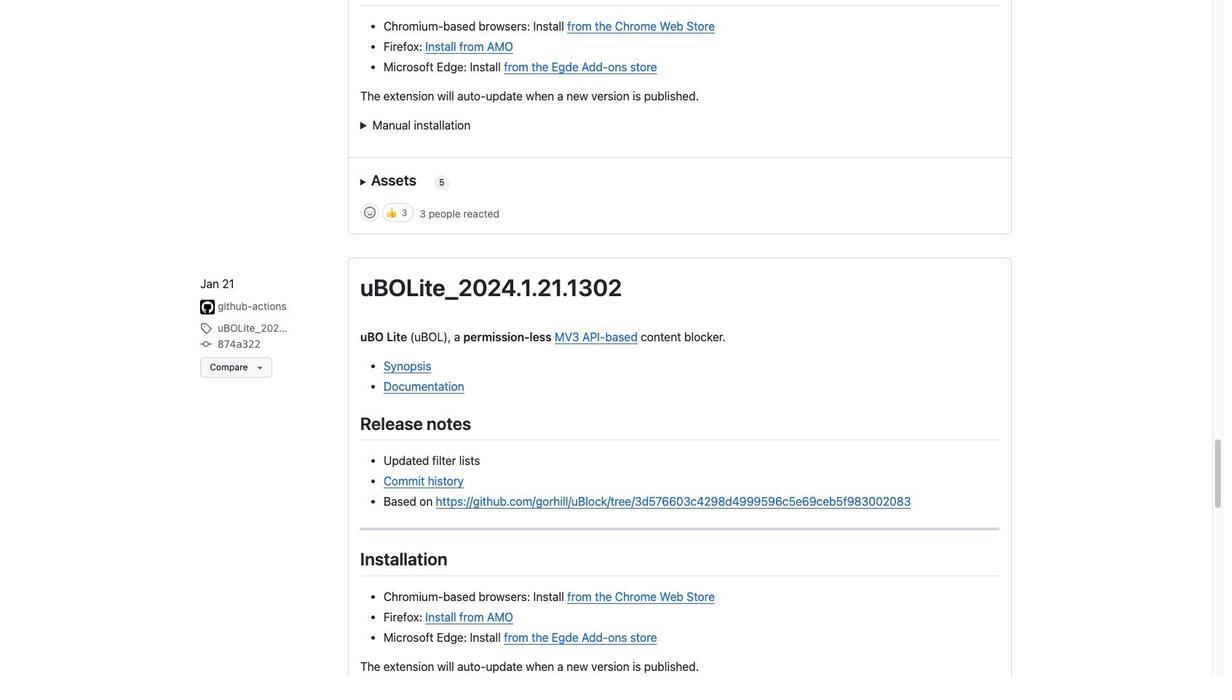 Task type: vqa. For each thing, say whether or not it's contained in the screenshot.
"Add or remove reactions" element
yes



Task type: locate. For each thing, give the bounding box(es) containing it.
tag image
[[200, 323, 212, 335]]

triangle down image
[[254, 362, 266, 374]]

@github actions image
[[200, 300, 215, 315]]

add or remove reactions image
[[364, 207, 376, 219]]



Task type: describe. For each thing, give the bounding box(es) containing it.
add or remove reactions element
[[360, 203, 379, 222]]

commit image
[[200, 339, 212, 351]]



